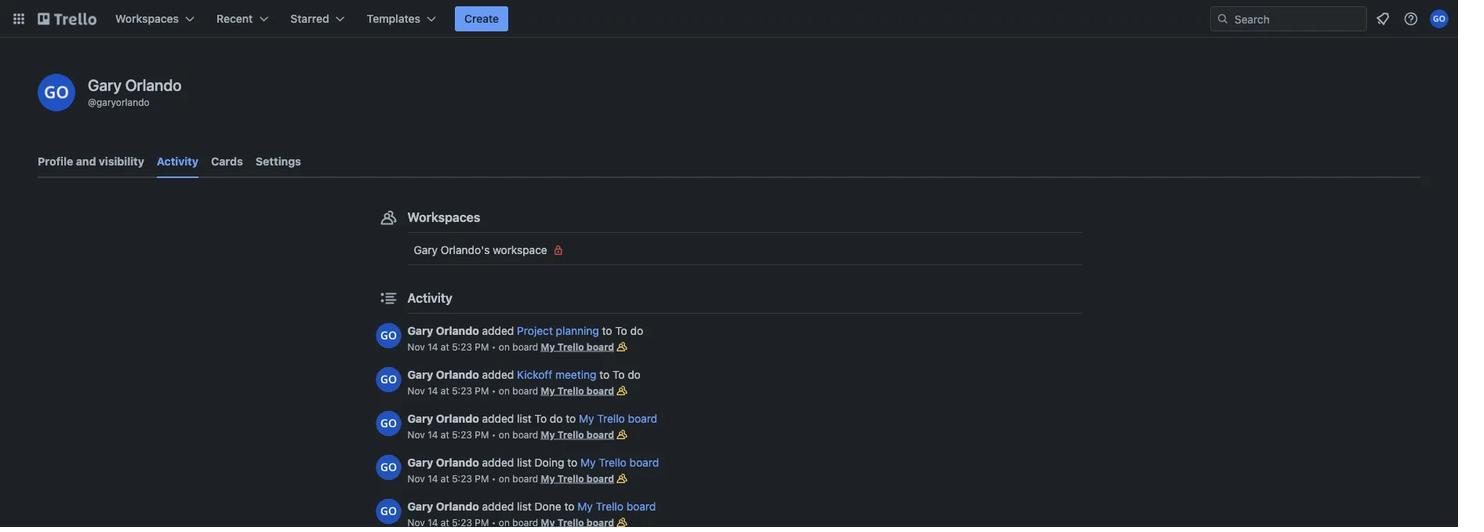 Task type: describe. For each thing, give the bounding box(es) containing it.
my down doing
[[541, 473, 555, 484]]

gary orlando added list to do to my trello board
[[407, 412, 657, 425]]

1 14 from the top
[[428, 341, 438, 352]]

added for meeting
[[482, 368, 514, 381]]

gary orlando added list done to my trello board
[[407, 500, 656, 513]]

workspace
[[493, 244, 547, 256]]

to for gary orlando added project planning to to do
[[615, 324, 627, 337]]

2 vertical spatial to
[[535, 412, 547, 425]]

added for to
[[482, 412, 514, 425]]

added for planning
[[482, 324, 514, 337]]

1 nov 14 at 5:23 pm • on board my trello board from the top
[[407, 341, 614, 352]]

@
[[88, 96, 96, 107]]

to for doing
[[567, 456, 577, 469]]

list for to
[[517, 412, 532, 425]]

gary orlando added project planning to to do
[[407, 324, 643, 337]]

3 at from the top
[[441, 429, 449, 440]]

2 vertical spatial do
[[550, 412, 563, 425]]

orlando for gary orlando @ garyorlando
[[125, 75, 182, 94]]

sm image
[[550, 242, 566, 258]]

back to home image
[[38, 6, 96, 31]]

templates button
[[357, 6, 446, 31]]

list for done
[[517, 500, 532, 513]]

2 5:23 from the top
[[452, 385, 472, 396]]

orlando's
[[441, 244, 490, 256]]

gary orlando added kickoff meeting to to do
[[407, 368, 641, 381]]

added for doing
[[482, 456, 514, 469]]

to down meeting
[[566, 412, 576, 425]]

gary orlando (garyorlando) image
[[376, 455, 401, 480]]

0 notifications image
[[1373, 9, 1392, 28]]

1 • from the top
[[492, 341, 496, 352]]

settings
[[256, 155, 301, 168]]

workspaces button
[[106, 6, 204, 31]]

3 all members of the workspace can see and edit this board. image from the top
[[614, 515, 630, 527]]

doing
[[535, 456, 564, 469]]

meeting
[[555, 368, 596, 381]]

4 • from the top
[[492, 473, 496, 484]]

starred button
[[281, 6, 354, 31]]

2 • from the top
[[492, 385, 496, 396]]

garyorlando
[[96, 96, 150, 107]]

1 pm from the top
[[475, 341, 489, 352]]

all members of the workspace can see and edit this board. image for to to do
[[614, 383, 630, 398]]

gary for gary orlando added list doing to my trello board
[[407, 456, 433, 469]]

list for doing
[[517, 456, 532, 469]]

primary element
[[0, 0, 1458, 38]]

gary orlando's workspace
[[414, 244, 547, 256]]

my down meeting
[[579, 412, 594, 425]]

3 • from the top
[[492, 429, 496, 440]]

2 nov 14 at 5:23 pm • on board my trello board from the top
[[407, 385, 614, 396]]

gary for gary orlando added list done to my trello board
[[407, 500, 433, 513]]

1 5:23 from the top
[[452, 341, 472, 352]]

settings link
[[256, 147, 301, 176]]

4 5:23 from the top
[[452, 473, 472, 484]]

to for done
[[564, 500, 574, 513]]

1 horizontal spatial workspaces
[[407, 210, 480, 225]]

3 nov 14 at 5:23 pm • on board my trello board from the top
[[407, 429, 614, 440]]

cards link
[[211, 147, 243, 176]]

orlando for gary orlando added list done to my trello board
[[436, 500, 479, 513]]

project planning link
[[517, 324, 599, 337]]

2 nov from the top
[[407, 385, 425, 396]]



Task type: vqa. For each thing, say whether or not it's contained in the screenshot.
The 5:23 related to Gary Orlando (garyorlando) image related to added list Doing to
yes



Task type: locate. For each thing, give the bounding box(es) containing it.
0 vertical spatial list
[[517, 412, 532, 425]]

gary for gary orlando @ garyorlando
[[88, 75, 122, 94]]

gary inside gary orlando's workspace "link"
[[414, 244, 438, 256]]

2 all members of the workspace can see and edit this board. image from the top
[[614, 471, 630, 486]]

my down project planning link in the bottom left of the page
[[541, 341, 555, 352]]

list left doing
[[517, 456, 532, 469]]

added left doing
[[482, 456, 514, 469]]

gary orlando's workspace link
[[407, 238, 1082, 263]]

3 nov from the top
[[407, 429, 425, 440]]

search image
[[1217, 13, 1229, 25]]

to
[[615, 324, 627, 337], [613, 368, 625, 381], [535, 412, 547, 425]]

my trello board link
[[541, 341, 614, 352], [541, 385, 614, 396], [579, 412, 657, 425], [541, 429, 614, 440], [580, 456, 659, 469], [541, 473, 614, 484], [577, 500, 656, 513]]

starred
[[290, 12, 329, 25]]

create
[[464, 12, 499, 25]]

1 all members of the workspace can see and edit this board. image from the top
[[614, 339, 630, 355]]

gary for gary orlando added list to do to my trello board
[[407, 412, 433, 425]]

to right meeting
[[613, 368, 625, 381]]

my right done
[[577, 500, 593, 513]]

nov 14 at 5:23 pm • on board my trello board down gary orlando added list doing to my trello board
[[407, 473, 614, 484]]

gary for gary orlando added project planning to to do
[[407, 324, 433, 337]]

profile and visibility
[[38, 155, 144, 168]]

on down the gary orlando added project planning to to do
[[499, 341, 510, 352]]

workspaces inside dropdown button
[[115, 12, 179, 25]]

my right doing
[[580, 456, 596, 469]]

profile and visibility link
[[38, 147, 144, 176]]

1 on from the top
[[499, 341, 510, 352]]

•
[[492, 341, 496, 352], [492, 385, 496, 396], [492, 429, 496, 440], [492, 473, 496, 484]]

2 14 from the top
[[428, 385, 438, 396]]

4 nov 14 at 5:23 pm • on board my trello board from the top
[[407, 473, 614, 484]]

gary orlando added list doing to my trello board
[[407, 456, 659, 469]]

orlando for gary orlando added list doing to my trello board
[[436, 456, 479, 469]]

on down the gary orlando added list to do to my trello board
[[499, 429, 510, 440]]

2 vertical spatial all members of the workspace can see and edit this board. image
[[614, 515, 630, 527]]

nov
[[407, 341, 425, 352], [407, 385, 425, 396], [407, 429, 425, 440], [407, 473, 425, 484]]

orlando for gary orlando added kickoff meeting to to do
[[436, 368, 479, 381]]

do for gary orlando added kickoff meeting to to do
[[628, 368, 641, 381]]

1 nov from the top
[[407, 341, 425, 352]]

activity link
[[157, 147, 198, 178]]

planning
[[556, 324, 599, 337]]

pm
[[475, 341, 489, 352], [475, 385, 489, 396], [475, 429, 489, 440], [475, 473, 489, 484]]

14
[[428, 341, 438, 352], [428, 385, 438, 396], [428, 429, 438, 440], [428, 473, 438, 484]]

pm down gary orlando added kickoff meeting to to do
[[475, 385, 489, 396]]

orlando inside gary orlando @ garyorlando
[[125, 75, 182, 94]]

nov 14 at 5:23 pm • on board my trello board down the gary orlando added list to do to my trello board
[[407, 429, 614, 440]]

all members of the workspace can see and edit this board. image
[[614, 383, 630, 398], [614, 471, 630, 486]]

5:23 down gary orlando added kickoff meeting to to do
[[452, 385, 472, 396]]

activity left cards
[[157, 155, 198, 168]]

1 all members of the workspace can see and edit this board. image from the top
[[614, 383, 630, 398]]

to
[[602, 324, 612, 337], [599, 368, 610, 381], [566, 412, 576, 425], [567, 456, 577, 469], [564, 500, 574, 513]]

added left done
[[482, 500, 514, 513]]

workspaces
[[115, 12, 179, 25], [407, 210, 480, 225]]

to right done
[[564, 500, 574, 513]]

2 all members of the workspace can see and edit this board. image from the top
[[614, 427, 630, 442]]

gary
[[88, 75, 122, 94], [414, 244, 438, 256], [407, 324, 433, 337], [407, 368, 433, 381], [407, 412, 433, 425], [407, 456, 433, 469], [407, 500, 433, 513]]

kickoff meeting link
[[517, 368, 596, 381]]

board
[[512, 341, 538, 352], [587, 341, 614, 352], [512, 385, 538, 396], [587, 385, 614, 396], [628, 412, 657, 425], [512, 429, 538, 440], [587, 429, 614, 440], [630, 456, 659, 469], [512, 473, 538, 484], [587, 473, 614, 484], [626, 500, 656, 513]]

4 at from the top
[[441, 473, 449, 484]]

on down gary orlando added kickoff meeting to to do
[[499, 385, 510, 396]]

1 vertical spatial to
[[613, 368, 625, 381]]

orlando for gary orlando added project planning to to do
[[436, 324, 479, 337]]

to for meeting
[[599, 368, 610, 381]]

added down gary orlando added kickoff meeting to to do
[[482, 412, 514, 425]]

to right meeting
[[599, 368, 610, 381]]

all members of the workspace can see and edit this board. image for to to do
[[614, 339, 630, 355]]

• down the gary orlando added list to do to my trello board
[[492, 429, 496, 440]]

1 vertical spatial activity
[[407, 291, 452, 306]]

recent button
[[207, 6, 278, 31]]

2 on from the top
[[499, 385, 510, 396]]

0 vertical spatial activity
[[157, 155, 198, 168]]

workspaces up gary orlando @ garyorlando
[[115, 12, 179, 25]]

3 on from the top
[[499, 429, 510, 440]]

added for done
[[482, 500, 514, 513]]

0 horizontal spatial workspaces
[[115, 12, 179, 25]]

do right planning
[[630, 324, 643, 337]]

5:23 down the gary orlando added list to do to my trello board
[[452, 429, 472, 440]]

0 vertical spatial all members of the workspace can see and edit this board. image
[[614, 339, 630, 355]]

1 horizontal spatial activity
[[407, 291, 452, 306]]

3 list from the top
[[517, 500, 532, 513]]

open information menu image
[[1403, 11, 1419, 27]]

gary for gary orlando's workspace
[[414, 244, 438, 256]]

pm down the gary orlando added project planning to to do
[[475, 341, 489, 352]]

2 vertical spatial list
[[517, 500, 532, 513]]

pm down gary orlando added list doing to my trello board
[[475, 473, 489, 484]]

and
[[76, 155, 96, 168]]

4 pm from the top
[[475, 473, 489, 484]]

list
[[517, 412, 532, 425], [517, 456, 532, 469], [517, 500, 532, 513]]

gary for gary orlando added kickoff meeting to to do
[[407, 368, 433, 381]]

1 list from the top
[[517, 412, 532, 425]]

• down gary orlando added kickoff meeting to to do
[[492, 385, 496, 396]]

all members of the workspace can see and edit this board. image for gary orlando added list to do to my trello board
[[614, 427, 630, 442]]

do
[[630, 324, 643, 337], [628, 368, 641, 381], [550, 412, 563, 425]]

activity
[[157, 155, 198, 168], [407, 291, 452, 306]]

nov 14 at 5:23 pm • on board my trello board
[[407, 341, 614, 352], [407, 385, 614, 396], [407, 429, 614, 440], [407, 473, 614, 484]]

gary inside gary orlando @ garyorlando
[[88, 75, 122, 94]]

2 added from the top
[[482, 368, 514, 381]]

5:23 down gary orlando added list doing to my trello board
[[452, 473, 472, 484]]

to right doing
[[567, 456, 577, 469]]

2 at from the top
[[441, 385, 449, 396]]

0 vertical spatial all members of the workspace can see and edit this board. image
[[614, 383, 630, 398]]

0 vertical spatial workspaces
[[115, 12, 179, 25]]

activity down orlando's
[[407, 291, 452, 306]]

to for planning
[[602, 324, 612, 337]]

nov 14 at 5:23 pm • on board my trello board down the gary orlando added project planning to to do
[[407, 341, 614, 352]]

to for gary orlando added kickoff meeting to to do
[[613, 368, 625, 381]]

on
[[499, 341, 510, 352], [499, 385, 510, 396], [499, 429, 510, 440], [499, 473, 510, 484]]

5:23
[[452, 341, 472, 352], [452, 385, 472, 396], [452, 429, 472, 440], [452, 473, 472, 484]]

list down gary orlando added kickoff meeting to to do
[[517, 412, 532, 425]]

do right meeting
[[628, 368, 641, 381]]

1 added from the top
[[482, 324, 514, 337]]

0 horizontal spatial activity
[[157, 155, 198, 168]]

1 vertical spatial workspaces
[[407, 210, 480, 225]]

to right planning
[[615, 324, 627, 337]]

4 14 from the top
[[428, 473, 438, 484]]

do down kickoff meeting link
[[550, 412, 563, 425]]

all members of the workspace can see and edit this board. image
[[614, 339, 630, 355], [614, 427, 630, 442], [614, 515, 630, 527]]

at
[[441, 341, 449, 352], [441, 385, 449, 396], [441, 429, 449, 440], [441, 473, 449, 484]]

3 added from the top
[[482, 412, 514, 425]]

gary orlando (garyorlando) image
[[1430, 9, 1449, 28], [38, 74, 75, 111], [376, 323, 401, 348], [376, 367, 401, 392], [376, 411, 401, 436], [376, 499, 401, 524]]

list left done
[[517, 500, 532, 513]]

kickoff
[[517, 368, 552, 381]]

trello
[[557, 341, 584, 352], [557, 385, 584, 396], [597, 412, 625, 425], [557, 429, 584, 440], [599, 456, 627, 469], [557, 473, 584, 484], [596, 500, 624, 513]]

3 5:23 from the top
[[452, 429, 472, 440]]

1 vertical spatial all members of the workspace can see and edit this board. image
[[614, 471, 630, 486]]

4 added from the top
[[482, 456, 514, 469]]

5 added from the top
[[482, 500, 514, 513]]

4 nov from the top
[[407, 473, 425, 484]]

1 vertical spatial do
[[628, 368, 641, 381]]

to right planning
[[602, 324, 612, 337]]

create button
[[455, 6, 508, 31]]

2 list from the top
[[517, 456, 532, 469]]

cards
[[211, 155, 243, 168]]

0 vertical spatial to
[[615, 324, 627, 337]]

templates
[[367, 12, 420, 25]]

pm down the gary orlando added list to do to my trello board
[[475, 429, 489, 440]]

recent
[[217, 12, 253, 25]]

added left kickoff
[[482, 368, 514, 381]]

nov 14 at 5:23 pm • on board my trello board down gary orlando added kickoff meeting to to do
[[407, 385, 614, 396]]

added
[[482, 324, 514, 337], [482, 368, 514, 381], [482, 412, 514, 425], [482, 456, 514, 469], [482, 500, 514, 513]]

5:23 down the gary orlando added project planning to to do
[[452, 341, 472, 352]]

• down the gary orlando added project planning to to do
[[492, 341, 496, 352]]

done
[[535, 500, 561, 513]]

my down the gary orlando added list to do to my trello board
[[541, 429, 555, 440]]

3 pm from the top
[[475, 429, 489, 440]]

1 vertical spatial list
[[517, 456, 532, 469]]

workspaces up orlando's
[[407, 210, 480, 225]]

gary orlando @ garyorlando
[[88, 75, 182, 107]]

my down kickoff meeting link
[[541, 385, 555, 396]]

4 on from the top
[[499, 473, 510, 484]]

3 14 from the top
[[428, 429, 438, 440]]

do for gary orlando added project planning to to do
[[630, 324, 643, 337]]

2 pm from the top
[[475, 385, 489, 396]]

all members of the workspace can see and edit this board. image for gary orlando added list doing to my trello board
[[614, 471, 630, 486]]

orlando
[[125, 75, 182, 94], [436, 324, 479, 337], [436, 368, 479, 381], [436, 412, 479, 425], [436, 456, 479, 469], [436, 500, 479, 513]]

1 vertical spatial all members of the workspace can see and edit this board. image
[[614, 427, 630, 442]]

added left project
[[482, 324, 514, 337]]

orlando for gary orlando added list to do to my trello board
[[436, 412, 479, 425]]

project
[[517, 324, 553, 337]]

Search field
[[1229, 7, 1366, 31]]

my
[[541, 341, 555, 352], [541, 385, 555, 396], [579, 412, 594, 425], [541, 429, 555, 440], [580, 456, 596, 469], [541, 473, 555, 484], [577, 500, 593, 513]]

1 at from the top
[[441, 341, 449, 352]]

visibility
[[99, 155, 144, 168]]

0 vertical spatial do
[[630, 324, 643, 337]]

profile
[[38, 155, 73, 168]]

• down gary orlando added list doing to my trello board
[[492, 473, 496, 484]]

on down gary orlando added list doing to my trello board
[[499, 473, 510, 484]]

to down kickoff
[[535, 412, 547, 425]]



